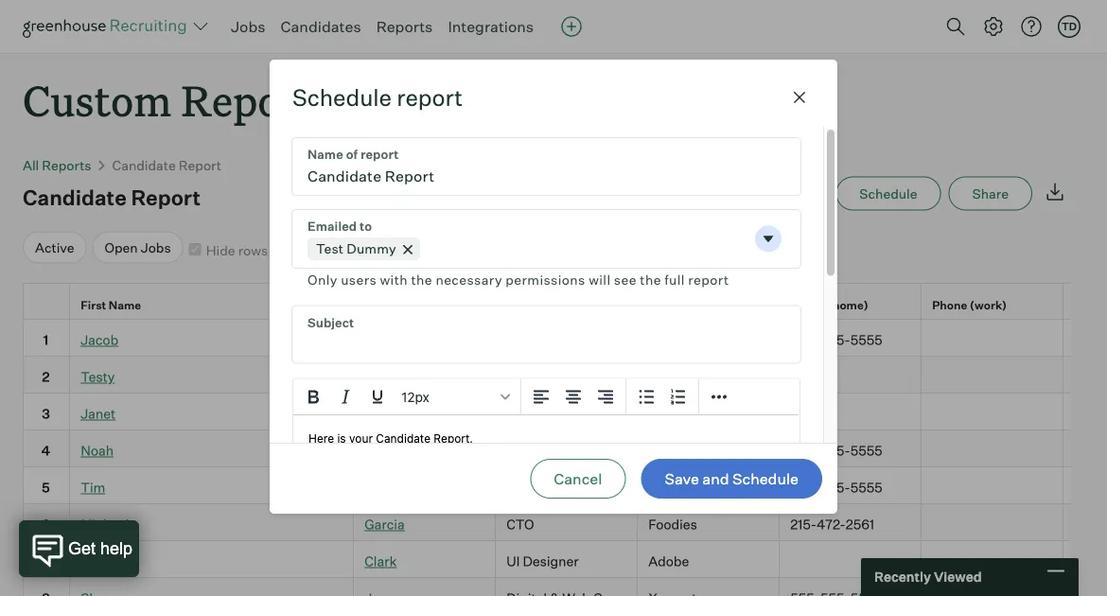 Task type: describe. For each thing, give the bounding box(es) containing it.
all reports link
[[23, 157, 91, 173]]

save and schedule
[[665, 470, 799, 489]]

full
[[665, 272, 685, 288]]

5
[[42, 479, 50, 496]]

4 cell
[[23, 430, 70, 467]]

foodies
[[649, 516, 698, 533]]

1 vertical spatial report
[[179, 157, 221, 173]]

row containing first name
[[23, 283, 1108, 325]]

and
[[703, 470, 729, 489]]

(work)
[[970, 297, 1007, 311]]

cancel
[[554, 470, 602, 489]]

greenhouse recruiting image
[[23, 15, 193, 38]]

engineer
[[579, 479, 635, 496]]

schedule inside button
[[733, 470, 799, 489]]

dummy
[[347, 240, 396, 257]]

2 vertical spatial report
[[131, 184, 201, 210]]

cto
[[507, 516, 534, 533]]

schedule report
[[293, 83, 463, 112]]

testy
[[81, 369, 115, 385]]

all
[[23, 157, 39, 173]]

engineering
[[679, 479, 754, 496]]

senior designer
[[507, 406, 606, 422]]

row containing 2
[[23, 357, 1108, 394]]

clark link
[[365, 553, 397, 570]]

rsa
[[649, 479, 676, 496]]

wong
[[365, 406, 401, 422]]

0 horizontal spatial report
[[397, 83, 463, 112]]

download image
[[1044, 181, 1067, 203]]

phone for phone (home)
[[791, 297, 826, 311]]

integrations link
[[448, 17, 534, 36]]

configure image
[[983, 15, 1005, 38]]

1 5555 from the top
[[851, 332, 883, 348]]

test dummy
[[316, 240, 396, 257]]

0 vertical spatial candidate
[[112, 157, 176, 173]]

row containing 5
[[23, 467, 1108, 504]]

555-555-5555 for rsa engineering
[[791, 479, 883, 496]]

open
[[105, 239, 138, 256]]

integrations
[[448, 17, 534, 36]]

candidates
[[281, 17, 361, 36]]

1
[[43, 332, 49, 348]]

schedule for schedule
[[860, 185, 918, 202]]

phone (work)
[[933, 297, 1007, 311]]

472-
[[817, 516, 846, 533]]

adriana
[[81, 553, 129, 570]]

wong link
[[365, 406, 401, 422]]

with
[[380, 272, 408, 288]]

active
[[35, 239, 74, 256]]

3 cell
[[23, 394, 70, 430]]

noah link
[[81, 442, 114, 459]]

users
[[341, 272, 377, 288]]

schedule for schedule report
[[293, 83, 392, 112]]

candidate report link
[[112, 157, 221, 173]]

ui
[[507, 553, 520, 570]]

test
[[316, 240, 344, 257]]

0 horizontal spatial jobs
[[141, 239, 171, 256]]

share
[[973, 185, 1009, 202]]

215-472-2561
[[791, 516, 875, 533]]

save button
[[749, 177, 827, 211]]

12px group
[[293, 379, 800, 416]]

5555 for google
[[851, 442, 883, 459]]

last
[[365, 297, 389, 311]]

adobe
[[649, 553, 690, 570]]

5555 for rsa engineering
[[851, 479, 883, 496]]

1 cell
[[23, 320, 70, 357]]

2 the from the left
[[640, 272, 662, 288]]

tim
[[81, 479, 105, 496]]

0 vertical spatial candidate report
[[112, 157, 221, 173]]

tester link
[[365, 369, 404, 385]]

modern
[[649, 406, 697, 422]]

row containing 7
[[23, 541, 1108, 578]]

michael link
[[81, 516, 129, 533]]

1 the from the left
[[411, 272, 433, 288]]

open jobs
[[105, 239, 171, 256]]

7
[[42, 553, 50, 570]]

name for last name
[[391, 297, 424, 311]]

1 vertical spatial candidate
[[23, 184, 127, 210]]

12px
[[401, 389, 430, 405]]

report inside field
[[689, 272, 729, 288]]

2
[[42, 369, 50, 385]]

name for first name
[[109, 297, 141, 311]]

recently viewed
[[875, 569, 982, 586]]

necessary
[[436, 272, 503, 288]]

reports link
[[376, 17, 433, 36]]

only users with the necessary permissions will see the full report
[[308, 272, 729, 288]]

adriana link
[[81, 553, 129, 570]]

last name
[[365, 297, 424, 311]]

recently
[[875, 569, 932, 586]]

6
[[42, 516, 50, 533]]



Task type: vqa. For each thing, say whether or not it's contained in the screenshot.
INTERVIEW
no



Task type: locate. For each thing, give the bounding box(es) containing it.
senior for senior civil engineer
[[507, 479, 547, 496]]

report down candidate report link
[[131, 184, 201, 210]]

3
[[42, 406, 50, 422]]

2 phone from the left
[[933, 297, 968, 311]]

harlow
[[365, 442, 409, 459]]

1 horizontal spatial save
[[773, 185, 803, 202]]

michael
[[81, 516, 129, 533]]

2 vertical spatial 5555
[[851, 479, 883, 496]]

first
[[81, 297, 106, 311]]

designer for senior designer
[[550, 406, 606, 422]]

candidate report up 'open' at the left of the page
[[23, 184, 201, 210]]

row containing 1
[[23, 320, 1108, 357]]

phone (home)
[[791, 297, 869, 311]]

1 vertical spatial senior
[[507, 479, 547, 496]]

0 vertical spatial senior
[[507, 406, 547, 422]]

title
[[507, 297, 532, 311]]

reports up schedule report
[[376, 17, 433, 36]]

reports right all
[[42, 157, 91, 173]]

td button
[[1058, 15, 1081, 38]]

1 row from the top
[[23, 283, 1108, 325]]

senior for senior designer
[[507, 406, 547, 422]]

0 vertical spatial reports
[[376, 17, 433, 36]]

0 vertical spatial save
[[773, 185, 803, 202]]

cancel button
[[530, 459, 626, 499]]

save inside "element"
[[773, 185, 803, 202]]

8 row from the top
[[23, 541, 1108, 578]]

jobs right 'open' at the left of the page
[[141, 239, 171, 256]]

jacob link
[[81, 332, 119, 348]]

12px button
[[394, 381, 517, 413]]

3 555-555-5555 from the top
[[791, 479, 883, 496]]

215-
[[791, 516, 817, 533]]

garcia link
[[365, 516, 405, 533]]

6 row from the top
[[23, 467, 1108, 504]]

0 horizontal spatial reports
[[42, 157, 91, 173]]

jobs link
[[231, 17, 266, 36]]

2561
[[846, 516, 875, 533]]

search image
[[945, 15, 968, 38]]

row containing 6
[[23, 504, 1108, 541]]

the
[[411, 272, 433, 288], [640, 272, 662, 288]]

0 vertical spatial schedule
[[293, 83, 392, 112]]

report down jobs link
[[181, 72, 316, 128]]

1 horizontal spatial schedule
[[733, 470, 799, 489]]

None text field
[[293, 306, 801, 363]]

toolbar up program
[[522, 379, 627, 416]]

janet
[[81, 406, 116, 422]]

permissions
[[506, 272, 586, 288]]

1 horizontal spatial phone
[[933, 297, 968, 311]]

row containing 4
[[23, 430, 1108, 467]]

0 horizontal spatial the
[[411, 272, 433, 288]]

garcia
[[365, 516, 405, 533]]

viewed
[[934, 569, 982, 586]]

2 555-555-5555 from the top
[[791, 442, 883, 459]]

phone left "(work)"
[[933, 297, 968, 311]]

save for save and schedule
[[665, 470, 699, 489]]

7 row from the top
[[23, 504, 1108, 541]]

only
[[308, 272, 338, 288]]

ui designer
[[507, 553, 579, 570]]

4
[[41, 442, 50, 459]]

2 5555 from the top
[[851, 442, 883, 459]]

will
[[589, 272, 611, 288]]

candidate
[[112, 157, 176, 173], [23, 184, 127, 210]]

program
[[553, 442, 607, 459]]

none field containing test dummy
[[293, 210, 801, 291]]

2 vertical spatial schedule
[[733, 470, 799, 489]]

reports
[[376, 17, 433, 36], [42, 157, 91, 173]]

testy link
[[81, 369, 115, 385]]

0 vertical spatial 555-555-5555
[[791, 332, 883, 348]]

see
[[614, 272, 637, 288]]

save and schedule button
[[641, 459, 823, 499]]

noah
[[81, 442, 114, 459]]

the left 'full'
[[640, 272, 662, 288]]

janet link
[[81, 406, 116, 422]]

cell
[[354, 320, 496, 357], [496, 320, 638, 357], [638, 320, 780, 357], [922, 320, 1064, 357], [1064, 320, 1108, 357], [496, 357, 638, 394], [638, 357, 780, 394], [780, 357, 922, 394], [922, 357, 1064, 394], [1064, 357, 1108, 394], [780, 394, 922, 430], [922, 394, 1064, 430], [1064, 394, 1108, 430], [922, 430, 1064, 467], [1064, 430, 1108, 467], [354, 467, 496, 504], [922, 467, 1064, 504], [1064, 467, 1108, 504], [922, 504, 1064, 541], [1064, 504, 1108, 541], [780, 541, 922, 578], [922, 541, 1064, 578], [1064, 541, 1108, 578], [23, 578, 70, 596], [922, 578, 1064, 596], [1064, 578, 1108, 596]]

senior civil engineer
[[507, 479, 635, 496]]

design program manager
[[507, 442, 665, 459]]

toolbar up "google"
[[627, 379, 700, 416]]

custom
[[23, 72, 172, 128]]

rsa engineering
[[649, 479, 754, 496]]

tester
[[365, 369, 404, 385]]

designer right ui
[[523, 553, 579, 570]]

9 row from the top
[[23, 578, 1108, 596]]

(home)
[[828, 297, 869, 311]]

1 vertical spatial candidate report
[[23, 184, 201, 210]]

table containing 1
[[23, 283, 1108, 596]]

2 row from the top
[[23, 320, 1108, 357]]

save up toggle flyout icon
[[773, 185, 803, 202]]

close modal icon image
[[789, 86, 811, 109]]

report down the custom report
[[179, 157, 221, 173]]

td
[[1062, 20, 1077, 33]]

2 horizontal spatial schedule
[[860, 185, 918, 202]]

2 name from the left
[[391, 297, 424, 311]]

1 vertical spatial jobs
[[141, 239, 171, 256]]

candidate down all reports
[[23, 184, 127, 210]]

designer up program
[[550, 406, 606, 422]]

0 vertical spatial report
[[181, 72, 316, 128]]

candidate report
[[112, 157, 221, 173], [23, 184, 201, 210]]

555-
[[791, 332, 821, 348], [821, 332, 851, 348], [791, 442, 821, 459], [821, 442, 851, 459], [791, 479, 821, 496], [821, 479, 851, 496]]

1 phone from the left
[[791, 297, 826, 311]]

phone for phone (work)
[[933, 297, 968, 311]]

name right first
[[109, 297, 141, 311]]

custom report
[[23, 72, 316, 128]]

manager
[[610, 442, 665, 459]]

6 cell
[[23, 504, 70, 541]]

1 vertical spatial report
[[689, 272, 729, 288]]

save for save
[[773, 185, 803, 202]]

1 horizontal spatial reports
[[376, 17, 433, 36]]

1 senior from the top
[[507, 406, 547, 422]]

table
[[23, 283, 1108, 596]]

5 cell
[[23, 467, 70, 504]]

0 horizontal spatial schedule
[[293, 83, 392, 112]]

2 cell
[[23, 357, 70, 394]]

2 toolbar from the left
[[627, 379, 700, 416]]

1 name from the left
[[109, 297, 141, 311]]

2 vertical spatial 555-555-5555
[[791, 479, 883, 496]]

0 horizontal spatial phone
[[791, 297, 826, 311]]

None text field
[[293, 138, 801, 195]]

phone
[[791, 297, 826, 311], [933, 297, 968, 311]]

report right 'full'
[[689, 272, 729, 288]]

designer
[[550, 406, 606, 422], [523, 553, 579, 570]]

1 vertical spatial reports
[[42, 157, 91, 173]]

1 horizontal spatial jobs
[[231, 17, 266, 36]]

0 vertical spatial report
[[397, 83, 463, 112]]

1 horizontal spatial the
[[640, 272, 662, 288]]

column header
[[1064, 284, 1108, 319]]

555-555-5555 for google
[[791, 442, 883, 459]]

jobs left candidates
[[231, 17, 266, 36]]

3 5555 from the top
[[851, 479, 883, 496]]

12px toolbar
[[293, 379, 522, 416]]

1 vertical spatial schedule
[[860, 185, 918, 202]]

1 vertical spatial 5555
[[851, 442, 883, 459]]

name down with
[[391, 297, 424, 311]]

1 555-555-5555 from the top
[[791, 332, 883, 348]]

2 senior from the top
[[507, 479, 547, 496]]

1 horizontal spatial name
[[391, 297, 424, 311]]

jobs
[[231, 17, 266, 36], [141, 239, 171, 256]]

tim link
[[81, 479, 105, 496]]

share button
[[949, 177, 1033, 211]]

5 row from the top
[[23, 430, 1108, 467]]

1 toolbar from the left
[[522, 379, 627, 416]]

civil
[[550, 479, 577, 496]]

save and schedule this report to revisit it! element
[[749, 177, 836, 211]]

5555
[[851, 332, 883, 348], [851, 442, 883, 459], [851, 479, 883, 496]]

save down "google"
[[665, 470, 699, 489]]

all reports
[[23, 157, 91, 173]]

0 vertical spatial jobs
[[231, 17, 266, 36]]

senior up design in the bottom of the page
[[507, 406, 547, 422]]

1 vertical spatial designer
[[523, 553, 579, 570]]

1 horizontal spatial report
[[689, 272, 729, 288]]

toolbar
[[522, 379, 627, 416], [627, 379, 700, 416]]

3 row from the top
[[23, 357, 1108, 394]]

the right with
[[411, 272, 433, 288]]

design
[[507, 442, 550, 459]]

1 vertical spatial 555-555-5555
[[791, 442, 883, 459]]

phone left (home)
[[791, 297, 826, 311]]

schedule button
[[836, 177, 942, 211]]

first name
[[81, 297, 141, 311]]

toggle flyout image
[[759, 230, 778, 249]]

designer for ui designer
[[523, 553, 579, 570]]

None field
[[293, 210, 801, 291]]

candidate report down the custom report
[[112, 157, 221, 173]]

0 horizontal spatial name
[[109, 297, 141, 311]]

row
[[23, 283, 1108, 325], [23, 320, 1108, 357], [23, 357, 1108, 394], [23, 394, 1108, 430], [23, 430, 1108, 467], [23, 467, 1108, 504], [23, 504, 1108, 541], [23, 541, 1108, 578], [23, 578, 1108, 596]]

candidate down the custom report
[[112, 157, 176, 173]]

name
[[109, 297, 141, 311], [391, 297, 424, 311]]

jacob
[[81, 332, 119, 348]]

0 vertical spatial designer
[[550, 406, 606, 422]]

td button
[[1055, 11, 1085, 42]]

0 vertical spatial 5555
[[851, 332, 883, 348]]

row containing 3
[[23, 394, 1108, 430]]

None checkbox
[[189, 243, 201, 256]]

company
[[649, 297, 702, 311]]

report
[[397, 83, 463, 112], [689, 272, 729, 288]]

0 horizontal spatial save
[[665, 470, 699, 489]]

4 row from the top
[[23, 394, 1108, 430]]

senior left civil on the bottom of the page
[[507, 479, 547, 496]]

clark
[[365, 553, 397, 570]]

schedule inside "button"
[[860, 185, 918, 202]]

google
[[649, 442, 693, 459]]

report
[[181, 72, 316, 128], [179, 157, 221, 173], [131, 184, 201, 210]]

1 vertical spatial save
[[665, 470, 699, 489]]

senior
[[507, 406, 547, 422], [507, 479, 547, 496]]

report down reports link
[[397, 83, 463, 112]]

candidates link
[[281, 17, 361, 36]]

7 cell
[[23, 541, 70, 578]]



